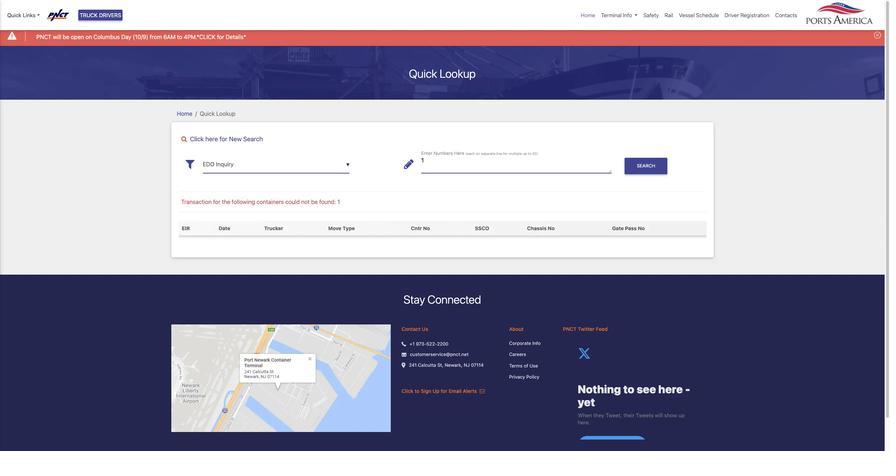 Task type: describe. For each thing, give the bounding box(es) containing it.
stay
[[404, 293, 425, 307]]

search inside button
[[637, 164, 655, 169]]

terms of use link
[[509, 363, 552, 370]]

241 calcutta st, newark, nj 07114 link
[[409, 362, 484, 369]]

2200
[[437, 342, 448, 347]]

2 vertical spatial quick
[[200, 110, 215, 117]]

contact us
[[402, 326, 428, 333]]

2 horizontal spatial quick
[[409, 67, 437, 80]]

search button
[[625, 158, 668, 175]]

careers link
[[509, 352, 552, 359]]

1 vertical spatial home
[[177, 110, 192, 117]]

20)
[[532, 152, 538, 156]]

07114
[[471, 363, 484, 368]]

links
[[23, 12, 36, 18]]

corporate info
[[509, 341, 541, 347]]

terms
[[509, 363, 523, 369]]

email
[[449, 389, 462, 395]]

close image
[[874, 32, 881, 39]]

multiple
[[509, 152, 522, 156]]

4pm.*click
[[184, 34, 215, 40]]

could
[[285, 199, 300, 206]]

contacts link
[[772, 8, 800, 22]]

ssco
[[475, 226, 489, 232]]

of
[[524, 363, 528, 369]]

from
[[150, 34, 162, 40]]

▼
[[346, 162, 350, 168]]

+1 973-522-2200
[[410, 342, 448, 347]]

enter
[[421, 151, 432, 156]]

1 horizontal spatial be
[[311, 199, 318, 206]]

cntr no
[[411, 226, 430, 232]]

gate
[[612, 226, 624, 232]]

corporate
[[509, 341, 531, 347]]

safety link
[[641, 8, 662, 22]]

search image
[[181, 136, 187, 143]]

pnct will be open on columbus day (10/9) from 6am to 4pm.*click for details* link
[[36, 33, 246, 41]]

not
[[301, 199, 310, 206]]

no for chassis no
[[548, 226, 555, 232]]

up
[[433, 389, 439, 395]]

type
[[343, 226, 355, 232]]

the
[[222, 199, 230, 206]]

pnct for pnct twitter feed
[[563, 326, 577, 333]]

move
[[328, 226, 341, 232]]

policy
[[526, 375, 539, 381]]

973-
[[416, 342, 426, 347]]

0 horizontal spatial home link
[[177, 110, 192, 117]]

1 vertical spatial lookup
[[216, 110, 236, 117]]

enter numbers here (each on separate line for multiple up to 20)
[[421, 151, 538, 156]]

newark,
[[445, 363, 463, 368]]

6am
[[163, 34, 176, 40]]

click to sign up for email alerts link
[[402, 389, 485, 395]]

for left the
[[213, 199, 220, 206]]

here
[[454, 151, 464, 156]]

found:
[[319, 199, 336, 206]]

0 vertical spatial home
[[581, 12, 595, 18]]

calcutta
[[418, 363, 436, 368]]

safety
[[643, 12, 659, 18]]

(10/9)
[[133, 34, 148, 40]]

to for 4pm.*click
[[177, 34, 182, 40]]

transaction for the following containers could not be found: 1
[[181, 199, 340, 206]]

open
[[71, 34, 84, 40]]

privacy policy
[[509, 375, 539, 381]]

date
[[219, 226, 230, 232]]

click here for new search
[[190, 135, 263, 143]]

rail
[[665, 12, 673, 18]]

cntr
[[411, 226, 422, 232]]

0 vertical spatial quick lookup
[[409, 67, 476, 80]]

click to sign up for email alerts
[[402, 389, 478, 395]]

no for cntr no
[[423, 226, 430, 232]]

3 no from the left
[[638, 226, 645, 232]]

for inside 'click here for new search' link
[[220, 135, 227, 143]]

new
[[229, 135, 242, 143]]

rail link
[[662, 8, 676, 22]]

quick links
[[7, 12, 36, 18]]

1
[[337, 199, 340, 206]]

customerservice@pnct.net
[[410, 352, 469, 358]]

privacy
[[509, 375, 525, 381]]

vessel schedule
[[679, 12, 719, 18]]

following
[[232, 199, 255, 206]]

details*
[[226, 34, 246, 40]]

careers
[[509, 352, 526, 358]]



Task type: vqa. For each thing, say whether or not it's contained in the screenshot.
"PNCT" for PNCT will be open on Columbus Day (10/9) from 6AM to 4PM.*CLICK for Details*
yes



Task type: locate. For each thing, give the bounding box(es) containing it.
0 horizontal spatial be
[[63, 34, 69, 40]]

0 vertical spatial quick
[[7, 12, 21, 18]]

home
[[581, 12, 595, 18], [177, 110, 192, 117]]

be right will
[[63, 34, 69, 40]]

click for click to sign up for email alerts
[[402, 389, 413, 395]]

to
[[177, 34, 182, 40], [528, 152, 531, 156], [415, 389, 420, 395]]

click left the sign
[[402, 389, 413, 395]]

pnct left twitter
[[563, 326, 577, 333]]

sign
[[421, 389, 431, 395]]

about
[[509, 326, 524, 333]]

1 horizontal spatial lookup
[[440, 67, 476, 80]]

vessel
[[679, 12, 695, 18]]

pnct will be open on columbus day (10/9) from 6am to 4pm.*click for details* alert
[[0, 26, 885, 46]]

home left terminal
[[581, 12, 595, 18]]

pnct for pnct will be open on columbus day (10/9) from 6am to 4pm.*click for details*
[[36, 34, 51, 40]]

on inside alert
[[85, 34, 92, 40]]

twitter
[[578, 326, 595, 333]]

0 vertical spatial be
[[63, 34, 69, 40]]

home link left terminal
[[578, 8, 598, 22]]

info for terminal info
[[623, 12, 632, 18]]

2 horizontal spatial no
[[638, 226, 645, 232]]

containers
[[257, 199, 284, 206]]

1 vertical spatial click
[[402, 389, 413, 395]]

click
[[190, 135, 204, 143], [402, 389, 413, 395]]

connected
[[428, 293, 481, 307]]

0 vertical spatial home link
[[578, 8, 598, 22]]

contacts
[[775, 12, 797, 18]]

contact
[[402, 326, 421, 333]]

chassis no
[[527, 226, 555, 232]]

2 horizontal spatial to
[[528, 152, 531, 156]]

gate pass no
[[612, 226, 645, 232]]

customerservice@pnct.net link
[[410, 352, 469, 359]]

0 horizontal spatial search
[[243, 135, 263, 143]]

pass
[[625, 226, 637, 232]]

0 horizontal spatial quick lookup
[[200, 110, 236, 117]]

columbus
[[93, 34, 120, 40]]

for inside the enter numbers here (each on separate line for multiple up to 20)
[[503, 152, 508, 156]]

for
[[217, 34, 224, 40], [220, 135, 227, 143], [503, 152, 508, 156], [213, 199, 220, 206], [441, 389, 447, 395]]

1 text field
[[421, 156, 612, 173]]

click right search image
[[190, 135, 204, 143]]

to inside pnct will be open on columbus day (10/9) from 6am to 4pm.*click for details* link
[[177, 34, 182, 40]]

corporate info link
[[509, 340, 552, 347]]

registration
[[741, 12, 770, 18]]

will
[[53, 34, 61, 40]]

truck
[[80, 12, 98, 18]]

privacy policy link
[[509, 374, 552, 381]]

None text field
[[203, 156, 350, 173]]

for left details*
[[217, 34, 224, 40]]

1 vertical spatial search
[[637, 164, 655, 169]]

up
[[523, 152, 527, 156]]

for right 'line'
[[503, 152, 508, 156]]

move type
[[328, 226, 355, 232]]

0 vertical spatial search
[[243, 135, 263, 143]]

0 vertical spatial click
[[190, 135, 204, 143]]

0 horizontal spatial pnct
[[36, 34, 51, 40]]

be right not
[[311, 199, 318, 206]]

terminal info link
[[598, 8, 641, 22]]

on inside the enter numbers here (each on separate line for multiple up to 20)
[[476, 152, 480, 156]]

on
[[85, 34, 92, 40], [476, 152, 480, 156]]

info up careers link
[[532, 341, 541, 347]]

522-
[[426, 342, 437, 347]]

transaction
[[181, 199, 212, 206]]

0 horizontal spatial to
[[177, 34, 182, 40]]

0 horizontal spatial click
[[190, 135, 204, 143]]

terms of use
[[509, 363, 538, 369]]

0 vertical spatial to
[[177, 34, 182, 40]]

envelope o image
[[480, 389, 485, 394]]

separate
[[481, 152, 495, 156]]

for right "here"
[[220, 135, 227, 143]]

241 calcutta st, newark, nj 07114
[[409, 363, 484, 368]]

to left the sign
[[415, 389, 420, 395]]

0 horizontal spatial lookup
[[216, 110, 236, 117]]

on right (each
[[476, 152, 480, 156]]

1 horizontal spatial home link
[[578, 8, 598, 22]]

1 horizontal spatial info
[[623, 12, 632, 18]]

+1 973-522-2200 link
[[410, 341, 448, 348]]

on right open
[[85, 34, 92, 40]]

be inside alert
[[63, 34, 69, 40]]

driver registration
[[725, 12, 770, 18]]

1 horizontal spatial quick
[[200, 110, 215, 117]]

info for corporate info
[[532, 341, 541, 347]]

vessel schedule link
[[676, 8, 722, 22]]

quick links link
[[7, 11, 40, 19]]

on for columbus
[[85, 34, 92, 40]]

0 horizontal spatial info
[[532, 341, 541, 347]]

day
[[121, 34, 131, 40]]

to for 20)
[[528, 152, 531, 156]]

2 no from the left
[[548, 226, 555, 232]]

(each
[[466, 152, 475, 156]]

driver
[[725, 12, 739, 18]]

1 vertical spatial quick
[[409, 67, 437, 80]]

1 no from the left
[[423, 226, 430, 232]]

schedule
[[696, 12, 719, 18]]

0 horizontal spatial home
[[177, 110, 192, 117]]

no right cntr
[[423, 226, 430, 232]]

stay connected
[[404, 293, 481, 307]]

nj
[[464, 363, 470, 368]]

st,
[[437, 363, 443, 368]]

terminal
[[601, 12, 622, 18]]

241
[[409, 363, 417, 368]]

1 vertical spatial to
[[528, 152, 531, 156]]

on for separate
[[476, 152, 480, 156]]

driver registration link
[[722, 8, 772, 22]]

to inside the enter numbers here (each on separate line for multiple up to 20)
[[528, 152, 531, 156]]

1 horizontal spatial search
[[637, 164, 655, 169]]

home link up search image
[[177, 110, 192, 117]]

line
[[496, 152, 502, 156]]

1 horizontal spatial quick lookup
[[409, 67, 476, 80]]

pnct inside pnct will be open on columbus day (10/9) from 6am to 4pm.*click for details* link
[[36, 34, 51, 40]]

truck drivers link
[[78, 10, 123, 21]]

1 horizontal spatial no
[[548, 226, 555, 232]]

2 vertical spatial to
[[415, 389, 420, 395]]

pnct left will
[[36, 34, 51, 40]]

quick lookup
[[409, 67, 476, 80], [200, 110, 236, 117]]

1 horizontal spatial pnct
[[563, 326, 577, 333]]

1 vertical spatial quick lookup
[[200, 110, 236, 117]]

no right pass
[[638, 226, 645, 232]]

eir
[[182, 226, 190, 232]]

click inside 'click here for new search' link
[[190, 135, 204, 143]]

0 vertical spatial on
[[85, 34, 92, 40]]

1 vertical spatial home link
[[177, 110, 192, 117]]

1 horizontal spatial to
[[415, 389, 420, 395]]

to right the up
[[528, 152, 531, 156]]

terminal info
[[601, 12, 632, 18]]

0 vertical spatial lookup
[[440, 67, 476, 80]]

lookup
[[440, 67, 476, 80], [216, 110, 236, 117]]

pnct
[[36, 34, 51, 40], [563, 326, 577, 333]]

1 vertical spatial be
[[311, 199, 318, 206]]

numbers
[[434, 151, 453, 156]]

0 vertical spatial info
[[623, 12, 632, 18]]

search
[[243, 135, 263, 143], [637, 164, 655, 169]]

pnct will be open on columbus day (10/9) from 6am to 4pm.*click for details*
[[36, 34, 246, 40]]

click here for new search link
[[178, 135, 706, 143]]

1 vertical spatial pnct
[[563, 326, 577, 333]]

pnct twitter feed
[[563, 326, 608, 333]]

+1
[[410, 342, 415, 347]]

info right terminal
[[623, 12, 632, 18]]

1 vertical spatial info
[[532, 341, 541, 347]]

0 vertical spatial pnct
[[36, 34, 51, 40]]

1 horizontal spatial on
[[476, 152, 480, 156]]

1 horizontal spatial click
[[402, 389, 413, 395]]

use
[[530, 363, 538, 369]]

1 horizontal spatial home
[[581, 12, 595, 18]]

drivers
[[99, 12, 121, 18]]

alerts
[[463, 389, 477, 395]]

0 horizontal spatial on
[[85, 34, 92, 40]]

trucker
[[264, 226, 283, 232]]

no right the chassis
[[548, 226, 555, 232]]

us
[[422, 326, 428, 333]]

here
[[205, 135, 218, 143]]

0 horizontal spatial quick
[[7, 12, 21, 18]]

0 horizontal spatial no
[[423, 226, 430, 232]]

1 vertical spatial on
[[476, 152, 480, 156]]

click for click here for new search
[[190, 135, 204, 143]]

home up search image
[[177, 110, 192, 117]]

for inside pnct will be open on columbus day (10/9) from 6am to 4pm.*click for details* link
[[217, 34, 224, 40]]

for right the up at the left bottom of page
[[441, 389, 447, 395]]

to right 6am
[[177, 34, 182, 40]]



